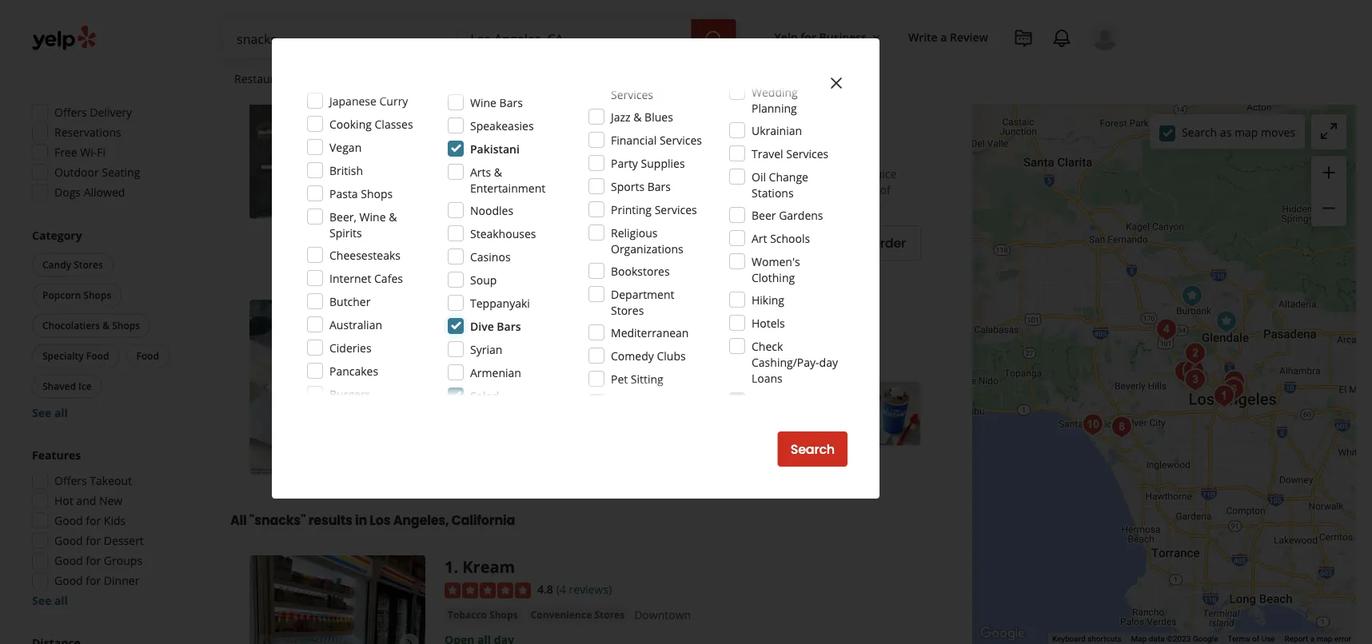 Task type: locate. For each thing, give the bounding box(es) containing it.
1 slideshow element from the top
[[250, 43, 426, 219]]

see all button
[[32, 406, 68, 421], [32, 594, 68, 609]]

takeout up new
[[90, 474, 132, 489]]

1 horizontal spatial dogs
[[730, 95, 753, 108]]

0 vertical spatial and
[[737, 182, 757, 198]]

None search field
[[224, 19, 740, 58]]

0 vertical spatial cream
[[464, 95, 496, 108]]

offers up hot and new
[[54, 474, 87, 489]]

outdoor for outdoor seating
[[461, 237, 500, 250]]

0 horizontal spatial takeout
[[90, 474, 132, 489]]

sunny blue image
[[1078, 409, 1110, 441]]

juice
[[588, 95, 611, 108]]

2 food from the left
[[136, 350, 159, 363]]

good down good for kids
[[54, 534, 83, 549]]

shops up chocolatiers & shops
[[83, 289, 111, 302]]

pm right 10:00
[[536, 119, 552, 134]]

report a map error link
[[1285, 635, 1352, 645]]

1 vertical spatial next image
[[400, 635, 419, 645]]

stores inside department stores
[[611, 303, 644, 318]]

wow choripan image
[[1178, 355, 1210, 387]]

wine up "open until 10:00 pm"
[[470, 95, 497, 110]]

2 see from the top
[[32, 594, 51, 609]]

blues
[[645, 109, 674, 124]]

dinner
[[104, 574, 140, 589]]

hiking
[[752, 292, 785, 308]]

services inside the water purification services
[[611, 87, 654, 102]]

more
[[560, 198, 590, 214]]

& inside 'beer, wine & spirits'
[[389, 209, 397, 224]]

cashing/pay-
[[752, 355, 820, 370]]

8:00
[[504, 356, 526, 372]]

services up supplies
[[660, 132, 702, 148]]

hot right the smoothies
[[710, 95, 727, 108]]

open for open until 8:00 pm
[[445, 356, 475, 372]]

0 vertical spatial stores
[[74, 259, 103, 272]]

stores down department on the top of the page
[[611, 303, 644, 318]]

2 vertical spatial stores
[[595, 609, 625, 622]]

for for dessert
[[86, 534, 101, 549]]

0 vertical spatial yogurt
[[543, 95, 575, 108]]

map for moves
[[1235, 125, 1259, 140]]

2 all from the top
[[54, 594, 68, 609]]

flavor factory candy image
[[1211, 306, 1243, 338]]

2 open from the top
[[445, 356, 475, 372]]

slideshow element for open until 8:00 pm
[[250, 300, 426, 476]]

for up 'good for dinner'
[[86, 554, 101, 569]]

1 frozen from the top
[[508, 95, 540, 108]]

1 horizontal spatial hot
[[710, 95, 727, 108]]

stores down reviews)
[[595, 609, 625, 622]]

2 slideshow element from the top
[[250, 300, 426, 476]]

go
[[514, 142, 527, 157]]

1 vertical spatial ice cream & frozen yogurt
[[448, 332, 575, 346]]

1 ice cream & frozen yogurt button from the top
[[445, 94, 578, 110]]

1 vertical spatial all
[[54, 594, 68, 609]]

1 vertical spatial offers
[[54, 474, 87, 489]]

a left cup
[[547, 399, 554, 414]]

1 vertical spatial ice cream & frozen yogurt link
[[445, 331, 578, 347]]

0 vertical spatial frozen
[[508, 95, 540, 108]]

projects image
[[1014, 29, 1034, 48]]

& up jazz & blues
[[637, 95, 644, 108]]

ice right shaved
[[78, 380, 92, 394]]

expand map image
[[1320, 122, 1339, 141]]

services up with
[[787, 146, 829, 161]]

frozen up 10:00
[[508, 95, 540, 108]]

art schools
[[752, 231, 811, 246]]

1 vertical spatial ice cream & frozen yogurt button
[[445, 331, 578, 347]]

shops inside button
[[83, 289, 111, 302]]

0 vertical spatial ice
[[448, 95, 462, 108]]

next image
[[400, 122, 419, 141], [400, 635, 419, 645]]

0 vertical spatial search
[[1182, 125, 1218, 140]]

julius
[[614, 300, 658, 322]]

good for good for groups
[[54, 554, 83, 569]]

and up good for kids
[[76, 494, 96, 509]]

shops right pasta
[[361, 186, 393, 201]]

2 good from the top
[[54, 534, 83, 549]]

dairy queen/orange julius treat ctr link
[[445, 300, 733, 322]]

hot inside group
[[54, 494, 73, 509]]

keyboard shortcuts button
[[1053, 634, 1122, 645]]

& right chocolatiers on the left
[[103, 320, 110, 333]]

0 horizontal spatial food
[[86, 350, 109, 363]]

dogs inside button
[[730, 95, 753, 108]]

0 vertical spatial of
[[881, 182, 891, 198]]

stores
[[74, 259, 103, 272], [611, 303, 644, 318], [595, 609, 625, 622]]

are
[[600, 182, 617, 198]]

burgers
[[330, 387, 371, 402]]

see all down shaved
[[32, 406, 68, 421]]

search as map moves
[[1182, 125, 1296, 140]]

for right the yelp
[[801, 29, 817, 44]]

0 horizontal spatial delivery
[[90, 105, 132, 120]]

3 slideshow element from the top
[[250, 556, 426, 645]]

they're
[[809, 182, 845, 198]]

shaved
[[42, 380, 76, 394]]

hot inside button
[[710, 95, 727, 108]]

stores for department stores
[[611, 303, 644, 318]]

shops
[[361, 186, 393, 201], [83, 289, 111, 302], [112, 320, 140, 333], [490, 609, 518, 622]]

2 see all button from the top
[[32, 594, 68, 609]]

16 info v2 image
[[352, 1, 365, 14]]

department
[[611, 287, 675, 302]]

cream up "open until 10:00 pm"
[[464, 95, 496, 108]]

1 next image from the top
[[400, 122, 419, 141]]

day
[[820, 355, 838, 370]]

1 previous image from the top
[[256, 122, 275, 141]]

of left use
[[1253, 635, 1260, 645]]

1 vertical spatial ice
[[448, 332, 462, 346]]

open up salad at the bottom of the page
[[445, 356, 475, 372]]

all down 'good for dinner'
[[54, 594, 68, 609]]

0 vertical spatial until
[[478, 119, 501, 134]]

2 horizontal spatial a
[[1311, 635, 1315, 645]]

services down the way
[[655, 202, 697, 217]]

3 good from the top
[[54, 554, 83, 569]]

0 horizontal spatial search
[[791, 441, 835, 459]]

delivery left 16 checkmark v2 image on the top of the page
[[565, 237, 603, 250]]

see all for features
[[32, 594, 68, 609]]

always
[[646, 166, 681, 182]]

1 vertical spatial yogurt
[[543, 332, 575, 346]]

0 vertical spatial previous image
[[256, 122, 275, 141]]

a for write
[[941, 29, 948, 44]]

until for until 10:00 pm
[[478, 119, 501, 134]]

& right "arts"
[[494, 164, 502, 180]]

offers delivery
[[54, 105, 132, 120]]

see all down 'good for dinner'
[[32, 594, 68, 609]]

2 vertical spatial of
[[1253, 635, 1260, 645]]

bars for dive
[[497, 319, 521, 334]]

in right winter
[[534, 399, 544, 414]]

for down "good for groups"
[[86, 574, 101, 589]]

joy of winter in a cup link
[[446, 382, 921, 446]]

1 vertical spatial previous image
[[256, 379, 275, 398]]

fi
[[97, 145, 106, 160]]

0 vertical spatial wine
[[470, 95, 497, 110]]

88 hotdog & juicy image
[[250, 43, 426, 219], [1180, 364, 1212, 396], [1180, 364, 1212, 396]]

dairy queen/orange julius treat ctr image
[[1177, 280, 1209, 312]]

all for features
[[54, 594, 68, 609]]

hot dogs link
[[707, 94, 756, 110]]

map right as
[[1235, 125, 1259, 140]]

outdoor for outdoor seating
[[54, 165, 99, 180]]

stores right candy
[[74, 259, 103, 272]]

1 vertical spatial delivery
[[565, 237, 603, 250]]

good down "good for groups"
[[54, 574, 83, 589]]

1 vertical spatial and
[[76, 494, 96, 509]]

usually
[[620, 182, 656, 198]]

department stores
[[611, 287, 675, 318]]

0 vertical spatial group
[[1312, 156, 1347, 226]]

1 vertical spatial hot
[[54, 494, 73, 509]]

ice cream & frozen yogurt link up 8:00
[[445, 331, 578, 347]]

previous image for open until 10:00 pm
[[256, 122, 275, 141]]

cream up the open until 8:00 pm on the bottom left of page
[[464, 332, 496, 346]]

see all button down shaved
[[32, 406, 68, 421]]

1 see all from the top
[[32, 406, 68, 421]]

1 vertical spatial frozen
[[508, 332, 540, 346]]

0 vertical spatial in
[[534, 399, 544, 414]]

1 good from the top
[[54, 514, 83, 529]]

tobacco shops button
[[445, 607, 521, 623]]

1 horizontal spatial of
[[881, 182, 891, 198]]

wine down pasta shops
[[360, 209, 386, 224]]

candy stores button
[[32, 254, 113, 278]]

and down disappointed
[[737, 182, 757, 198]]

candy
[[42, 259, 71, 272]]

1 horizontal spatial a
[[941, 29, 948, 44]]

shops down 4.8 star rating image
[[490, 609, 518, 622]]

in left "los"
[[355, 512, 367, 530]]

dairy queen/orange julius treat ctr image
[[250, 300, 426, 476]]

16 checkmark v2 image
[[445, 237, 458, 249]]

healthy
[[562, 142, 602, 157]]

pm for open until 8:00 pm
[[529, 356, 546, 372]]

1 horizontal spatial map
[[1317, 635, 1333, 645]]

2 cream from the top
[[464, 332, 496, 346]]

schools
[[771, 231, 811, 246]]

notifications image
[[1053, 29, 1072, 48]]

grab-
[[461, 142, 490, 157]]

wine inside 'beer, wine & spirits'
[[360, 209, 386, 224]]

1 open from the top
[[445, 119, 475, 134]]

of inside joy of winter in a cup link
[[478, 399, 490, 414]]

of right joy
[[478, 399, 490, 414]]

1 vertical spatial open
[[445, 356, 475, 372]]

2 horizontal spatial of
[[1253, 635, 1260, 645]]

made
[[848, 182, 878, 198]]

japanese curry
[[330, 93, 408, 108]]

1 vertical spatial group
[[29, 228, 198, 422]]

business categories element
[[222, 58, 1120, 104]]

2 frozen from the top
[[508, 332, 540, 346]]

0 vertical spatial see
[[32, 406, 51, 421]]

kream link
[[463, 556, 515, 578]]

0 horizontal spatial a
[[547, 399, 554, 414]]

yogurt down queen/orange
[[543, 332, 575, 346]]

dairy queen/orange julius treat ctr
[[445, 300, 733, 322]]

see all button down 'good for dinner'
[[32, 594, 68, 609]]

outdoor down free wi-fi
[[54, 165, 99, 180]]

1 . kream
[[445, 556, 515, 578]]

of for joy of winter in a cup
[[478, 399, 490, 414]]

yogurt
[[543, 95, 575, 108], [543, 332, 575, 346]]

offers up reservations
[[54, 105, 87, 120]]

services for financial services
[[660, 132, 702, 148]]

0 vertical spatial a
[[941, 29, 948, 44]]

good
[[54, 514, 83, 529], [54, 534, 83, 549], [54, 554, 83, 569], [54, 574, 83, 589]]

wedding
[[752, 84, 798, 100]]

ice for 1st the ice cream & frozen yogurt link from the bottom of the page
[[448, 332, 462, 346]]

1 horizontal spatial in
[[534, 399, 544, 414]]

search image
[[705, 30, 724, 49]]

vegan
[[330, 140, 362, 155]]

hot dogs button
[[707, 94, 756, 110]]

1 vertical spatial see all
[[32, 594, 68, 609]]

bars for wine
[[500, 95, 523, 110]]

services down purification
[[611, 87, 654, 102]]

0 horizontal spatial in
[[355, 512, 367, 530]]

ukrainian
[[752, 123, 803, 138]]

review
[[951, 29, 989, 44]]

0 vertical spatial outdoor
[[54, 165, 99, 180]]

have
[[507, 166, 536, 182]]

in
[[534, 399, 544, 414], [355, 512, 367, 530]]

good up 'good for dinner'
[[54, 554, 83, 569]]

good for good for dinner
[[54, 574, 83, 589]]

open until 10:00 pm
[[445, 119, 552, 134]]

see for features
[[32, 594, 51, 609]]

open up 16 grab and go v2 icon
[[445, 119, 475, 134]]

shops for tobacco shops
[[490, 609, 518, 622]]

0 vertical spatial slideshow element
[[250, 43, 426, 219]]

1 vertical spatial dogs
[[54, 185, 81, 200]]

offers takeout
[[54, 474, 132, 489]]

all down shaved
[[54, 406, 68, 421]]

1 offers from the top
[[54, 105, 87, 120]]

slideshow element
[[250, 43, 426, 219], [250, 300, 426, 476], [250, 556, 426, 645]]

1 vertical spatial a
[[547, 399, 554, 414]]

juice bars & smoothies link
[[584, 94, 700, 110]]

1 see all button from the top
[[32, 406, 68, 421]]

queen/orange
[[492, 300, 610, 322]]

butcher
[[330, 294, 371, 309]]

takeout right 16 checkmark v2 image on the top of the page
[[632, 237, 670, 250]]

0 horizontal spatial outdoor
[[54, 165, 99, 180]]

1 vertical spatial takeout
[[90, 474, 132, 489]]

0 vertical spatial offers
[[54, 105, 87, 120]]

1 all from the top
[[54, 406, 68, 421]]

search inside button
[[791, 441, 835, 459]]

stores inside group
[[74, 259, 103, 272]]

for inside button
[[801, 29, 817, 44]]

good for dessert
[[54, 534, 144, 549]]

a inside write a review link
[[941, 29, 948, 44]]

dogs allowed
[[54, 185, 125, 200]]

& down pasta shops
[[389, 209, 397, 224]]

travel services
[[752, 146, 829, 161]]

0 vertical spatial see all button
[[32, 406, 68, 421]]

2 previous image from the top
[[256, 379, 275, 398]]

for down good for kids
[[86, 534, 101, 549]]

1 horizontal spatial food
[[136, 350, 159, 363]]

0 vertical spatial pm
[[536, 119, 552, 134]]

of for terms of use
[[1253, 635, 1260, 645]]

(4 reviews)
[[557, 583, 612, 598]]

ice cream & frozen yogurt for 1st ice cream & frozen yogurt button from the bottom of the page
[[448, 332, 575, 346]]

offers
[[54, 105, 87, 120], [54, 474, 87, 489]]

ice inside button
[[78, 380, 92, 394]]

0 vertical spatial dogs
[[730, 95, 753, 108]]

cafes
[[374, 271, 403, 286]]

ice cream & frozen yogurt button up the speakeasies
[[445, 94, 578, 110]]

ice down dairy
[[448, 332, 462, 346]]

ice cream & frozen yogurt for first ice cream & frozen yogurt button from the top of the page
[[448, 95, 575, 108]]

good down hot and new
[[54, 514, 83, 529]]

a
[[941, 29, 948, 44], [547, 399, 554, 414], [1311, 635, 1315, 645]]

0 vertical spatial map
[[1235, 125, 1259, 140]]

offers for offers takeout
[[54, 474, 87, 489]]

0 vertical spatial see all
[[32, 406, 68, 421]]

bars inside button
[[613, 95, 635, 108]]

write a review
[[909, 29, 989, 44]]

1 horizontal spatial delivery
[[565, 237, 603, 250]]

1 until from the top
[[478, 119, 501, 134]]

2 vertical spatial a
[[1311, 635, 1315, 645]]

shops inside the search dialog
[[361, 186, 393, 201]]

search for search as map moves
[[1182, 125, 1218, 140]]

2 until from the top
[[478, 356, 501, 372]]

delivery up reservations
[[90, 105, 132, 120]]

0 horizontal spatial of
[[478, 399, 490, 414]]

hot up good for kids
[[54, 494, 73, 509]]

and inside group
[[76, 494, 96, 509]]

0 vertical spatial hot
[[710, 95, 727, 108]]

4 good from the top
[[54, 574, 83, 589]]

2 offers from the top
[[54, 474, 87, 489]]

ice for first the ice cream & frozen yogurt link from the top of the page
[[448, 95, 462, 108]]

0 horizontal spatial hot
[[54, 494, 73, 509]]

business
[[820, 29, 867, 44]]

open for open until 10:00 pm
[[445, 119, 475, 134]]

1 horizontal spatial outdoor
[[461, 237, 500, 250]]

taste
[[759, 182, 785, 198]]

ice cream & frozen yogurt up the speakeasies
[[448, 95, 575, 108]]

1 horizontal spatial takeout
[[632, 237, 670, 250]]

pm right 8:00
[[529, 356, 546, 372]]

shops for popcorn shops
[[83, 289, 111, 302]]

treat
[[662, 300, 705, 322]]

frozen for 1st the ice cream & frozen yogurt link from the bottom of the page
[[508, 332, 540, 346]]

1 vertical spatial see
[[32, 594, 51, 609]]

yelp
[[775, 29, 798, 44]]

ice cream & frozen yogurt link up the speakeasies
[[445, 94, 578, 110]]

and
[[737, 182, 757, 198], [76, 494, 96, 509]]

hot
[[710, 95, 727, 108], [54, 494, 73, 509]]

0 horizontal spatial and
[[76, 494, 96, 509]]

1 ice cream & frozen yogurt link from the top
[[445, 94, 578, 110]]

0 horizontal spatial map
[[1235, 125, 1259, 140]]

see all for category
[[32, 406, 68, 421]]

terms of use
[[1228, 635, 1276, 645]]

close image
[[827, 74, 846, 93]]

1 vertical spatial cream
[[464, 332, 496, 346]]

1 vertical spatial search
[[791, 441, 835, 459]]

a for report
[[1311, 635, 1315, 645]]

syrian
[[470, 342, 503, 357]]

2 vertical spatial slideshow element
[[250, 556, 426, 645]]

cooking classes
[[330, 116, 413, 132]]

ice left the wine bars
[[448, 95, 462, 108]]

1 see from the top
[[32, 406, 51, 421]]

2 vertical spatial group
[[27, 448, 198, 610]]

map left error
[[1317, 635, 1333, 645]]

2 see all from the top
[[32, 594, 68, 609]]

1 ice cream & frozen yogurt from the top
[[448, 95, 575, 108]]

bookstores
[[611, 264, 670, 279]]

0 horizontal spatial wine
[[360, 209, 386, 224]]

of inside "where have u been juicy?!?! i'm always slightly disappointed with smoothie/juice places because the drinks are usually way too sweet and taste like they're made of artificial syrups.…"
[[881, 182, 891, 198]]

0 vertical spatial next image
[[400, 122, 419, 141]]

until left 8:00
[[478, 356, 501, 372]]

& up the speakeasies
[[498, 95, 505, 108]]

frozen up 8:00
[[508, 332, 540, 346]]

until
[[478, 119, 501, 134], [478, 356, 501, 372]]

data
[[1150, 635, 1165, 645]]

outdoor right 16 checkmark v2 icon
[[461, 237, 500, 250]]

0 vertical spatial all
[[54, 406, 68, 421]]

category
[[32, 228, 82, 244]]

ice cream & frozen yogurt button up 8:00
[[445, 331, 578, 347]]

a inside joy of winter in a cup link
[[547, 399, 554, 414]]

0 vertical spatial ice cream & frozen yogurt link
[[445, 94, 578, 110]]

slideshow element for open until 10:00 pm
[[250, 43, 426, 219]]

1 vertical spatial wine
[[360, 209, 386, 224]]

tobacco shops
[[448, 609, 518, 622]]

2 vertical spatial ice
[[78, 380, 92, 394]]

classes
[[375, 116, 413, 132]]

1 horizontal spatial search
[[1182, 125, 1218, 140]]

i'm
[[627, 166, 643, 182]]

0 vertical spatial ice cream & frozen yogurt
[[448, 95, 575, 108]]

group
[[1312, 156, 1347, 226], [29, 228, 198, 422], [27, 448, 198, 610]]

ice cream & frozen yogurt up 8:00
[[448, 332, 575, 346]]

a right 'report'
[[1311, 635, 1315, 645]]

2 ice cream & frozen yogurt from the top
[[448, 332, 575, 346]]

1 vertical spatial slideshow element
[[250, 300, 426, 476]]

0 vertical spatial ice cream & frozen yogurt button
[[445, 94, 578, 110]]

for down hot and new
[[86, 514, 101, 529]]

1 vertical spatial outdoor
[[461, 237, 500, 250]]

see all
[[32, 406, 68, 421], [32, 594, 68, 609]]

see all button for category
[[32, 406, 68, 421]]

1 horizontal spatial and
[[737, 182, 757, 198]]

0 vertical spatial open
[[445, 119, 475, 134]]

1 vertical spatial pm
[[529, 356, 546, 372]]

1 vertical spatial in
[[355, 512, 367, 530]]

previous image
[[256, 122, 275, 141], [256, 379, 275, 398]]

1 vertical spatial stores
[[611, 303, 644, 318]]

info icon image
[[643, 142, 655, 155], [643, 142, 655, 155]]

stores for candy stores
[[74, 259, 103, 272]]

0 vertical spatial takeout
[[632, 237, 670, 250]]

yogurt left juice
[[543, 95, 575, 108]]

1 vertical spatial of
[[478, 399, 490, 414]]

a right the write
[[941, 29, 948, 44]]

see all button for features
[[32, 594, 68, 609]]

of right made
[[881, 182, 891, 198]]

1 food from the left
[[86, 350, 109, 363]]

1 vertical spatial see all button
[[32, 594, 68, 609]]

until up pakistani
[[478, 119, 501, 134]]

koreatown
[[763, 95, 820, 110]]

1 cream from the top
[[464, 95, 496, 108]]

1 vertical spatial map
[[1317, 635, 1333, 645]]

1 vertical spatial until
[[478, 356, 501, 372]]

food
[[86, 350, 109, 363], [136, 350, 159, 363]]



Task type: vqa. For each thing, say whether or not it's contained in the screenshot.
rightmost map
yes



Task type: describe. For each thing, give the bounding box(es) containing it.
syrups.…"
[[507, 198, 557, 214]]

speakeasies
[[470, 118, 534, 133]]

services for printing services
[[655, 202, 697, 217]]

pm for open until 10:00 pm
[[536, 119, 552, 134]]

2 ice cream & frozen yogurt link from the top
[[445, 331, 578, 347]]

2 next image from the top
[[400, 635, 419, 645]]

previous image for open until 8:00 pm
[[256, 379, 275, 398]]

google image
[[977, 624, 1030, 645]]

search dialog
[[0, 0, 1373, 645]]

joy
[[458, 399, 475, 414]]

change
[[769, 169, 809, 184]]

2 yogurt from the top
[[543, 332, 575, 346]]

printing services
[[611, 202, 697, 217]]

dive
[[470, 319, 494, 334]]

reviews)
[[569, 583, 612, 598]]

u
[[538, 166, 547, 182]]

map region
[[892, 17, 1373, 645]]

juicy?!?!
[[581, 166, 624, 182]]

free wi-fi
[[54, 145, 106, 160]]

good for dinner
[[54, 574, 140, 589]]

takeout inside group
[[90, 474, 132, 489]]

for for business
[[801, 29, 817, 44]]

search for search
[[791, 441, 835, 459]]

for for groups
[[86, 554, 101, 569]]

noodles
[[470, 203, 514, 218]]

frozen for first the ice cream & frozen yogurt link from the top of the page
[[508, 95, 540, 108]]

for for kids
[[86, 514, 101, 529]]

convenience stores link
[[528, 607, 628, 623]]

shops for pasta shops
[[361, 186, 393, 201]]

british
[[330, 163, 363, 178]]

chocolatiers & shops
[[42, 320, 140, 333]]

good for good for kids
[[54, 514, 83, 529]]

bhan kanom thai image
[[1180, 338, 1212, 370]]

convenience stores
[[531, 609, 625, 622]]

report
[[1285, 635, 1309, 645]]

& right dive
[[498, 332, 505, 346]]

popcorn
[[42, 289, 81, 302]]

bars for juice
[[613, 95, 635, 108]]

cideries
[[330, 340, 372, 356]]

chocolatiers & shops button
[[32, 314, 150, 338]]

slightly
[[684, 166, 720, 182]]

internet
[[330, 271, 372, 286]]

pet
[[611, 372, 628, 387]]

16 grab and go v2 image
[[445, 143, 458, 156]]

start order link
[[822, 226, 922, 261]]

0 vertical spatial delivery
[[90, 105, 132, 120]]

tobacco
[[448, 609, 487, 622]]

chocolatiers
[[42, 320, 100, 333]]

services for travel services
[[787, 146, 829, 161]]

user actions element
[[762, 20, 1142, 118]]

10:00
[[504, 119, 533, 134]]

kaminari gyoza bar image
[[1218, 374, 1250, 406]]

juice bars & smoothies button
[[584, 94, 700, 110]]

16 checkmark v2 image
[[616, 237, 629, 249]]

zoom in image
[[1320, 163, 1339, 182]]

katsu sando image
[[1219, 366, 1251, 398]]

0 horizontal spatial dogs
[[54, 185, 81, 200]]

kream image
[[1209, 380, 1241, 412]]

convenience stores button
[[528, 607, 628, 623]]

all
[[230, 512, 247, 530]]

keyboard
[[1053, 635, 1086, 645]]

food button
[[126, 345, 170, 369]]

all for category
[[54, 406, 68, 421]]

moves
[[1262, 125, 1296, 140]]

free
[[54, 145, 77, 160]]

1
[[445, 556, 454, 578]]

see for category
[[32, 406, 51, 421]]

joy of winter in a cup
[[458, 399, 579, 414]]

los
[[370, 512, 391, 530]]

organizations
[[611, 241, 684, 256]]

check cashing/pay-day loans
[[752, 339, 838, 386]]

bars for sports
[[648, 179, 671, 194]]

group containing category
[[29, 228, 198, 422]]

"where
[[462, 166, 504, 182]]

stores for convenience stores
[[595, 609, 625, 622]]

party supplies
[[611, 156, 685, 171]]

jazz
[[611, 109, 631, 124]]

california
[[452, 512, 515, 530]]

4.8 star rating image
[[445, 583, 531, 599]]

outdoor seating
[[461, 237, 536, 250]]

financial
[[611, 132, 657, 148]]

beer gardens
[[752, 208, 824, 223]]

art
[[752, 231, 768, 246]]

hot for hot and new
[[54, 494, 73, 509]]

planning
[[752, 100, 797, 116]]

religious organizations
[[611, 225, 684, 256]]

good for good for dessert
[[54, 534, 83, 549]]

japanese
[[330, 93, 377, 108]]

pancakes
[[330, 364, 379, 379]]

arts
[[470, 164, 491, 180]]

cream for 1st ice cream & frozen yogurt button from the bottom of the page
[[464, 332, 496, 346]]

and inside "where have u been juicy?!?! i'm always slightly disappointed with smoothie/juice places because the drinks are usually way too sweet and taste like they're made of artificial syrups.…"
[[737, 182, 757, 198]]

mediterranean
[[611, 325, 689, 340]]

cream for first ice cream & frozen yogurt button from the top of the page
[[464, 95, 496, 108]]

terms of use link
[[1228, 635, 1276, 645]]

in for los
[[355, 512, 367, 530]]

cup
[[557, 399, 579, 414]]

loans
[[752, 371, 783, 386]]

previous image
[[256, 635, 275, 645]]

mario kart snack station image
[[1151, 314, 1183, 346]]

1 horizontal spatial wine
[[470, 95, 497, 110]]

salad
[[470, 388, 500, 404]]

2 ice cream & frozen yogurt button from the top
[[445, 331, 578, 347]]

as
[[1221, 125, 1232, 140]]

specialty food
[[42, 350, 109, 363]]

yelp for business button
[[769, 22, 890, 51]]

search button
[[778, 432, 848, 467]]

sports bars
[[611, 179, 671, 194]]

religious
[[611, 225, 658, 240]]

levain bakery - larchmont village image
[[1170, 356, 1202, 388]]

report a map error
[[1285, 635, 1352, 645]]

google
[[1194, 635, 1219, 645]]

wine bars
[[470, 95, 523, 110]]

map for error
[[1317, 635, 1333, 645]]

1 yogurt from the top
[[543, 95, 575, 108]]

way
[[659, 182, 680, 198]]

wi-
[[80, 145, 97, 160]]

beer
[[752, 208, 776, 223]]

water
[[611, 55, 643, 70]]

& inside juice bars & smoothies button
[[637, 95, 644, 108]]

& down the juice bars & smoothies
[[634, 109, 642, 124]]

sitting
[[631, 372, 664, 387]]

zoom out image
[[1320, 199, 1339, 218]]

map
[[1132, 635, 1148, 645]]

& inside the arts & entertainment
[[494, 164, 502, 180]]

until for until 8:00 pm
[[478, 356, 501, 372]]

use
[[1262, 635, 1276, 645]]

shortcuts
[[1088, 635, 1122, 645]]

hot and new
[[54, 494, 123, 509]]

women's
[[752, 254, 801, 269]]

sweet
[[703, 182, 734, 198]]

for for dinner
[[86, 574, 101, 589]]

comedy
[[611, 348, 654, 364]]

map data ©2023 google
[[1132, 635, 1219, 645]]

group containing features
[[27, 448, 198, 610]]

in for a
[[534, 399, 544, 414]]

spirits
[[330, 225, 362, 240]]

write
[[909, 29, 938, 44]]

sports
[[611, 179, 645, 194]]

juice bars & smoothies
[[588, 95, 697, 108]]

hot for hot dogs
[[710, 95, 727, 108]]

offers for offers delivery
[[54, 105, 87, 120]]

16 chevron down v2 image
[[870, 31, 883, 44]]

16 speech v2 image
[[445, 168, 458, 181]]

sunny blue image
[[1106, 412, 1138, 444]]

shops up food button
[[112, 320, 140, 333]]

& inside "chocolatiers & shops" button
[[103, 320, 110, 333]]

results
[[309, 512, 353, 530]]

cheesesteaks
[[330, 248, 401, 263]]



